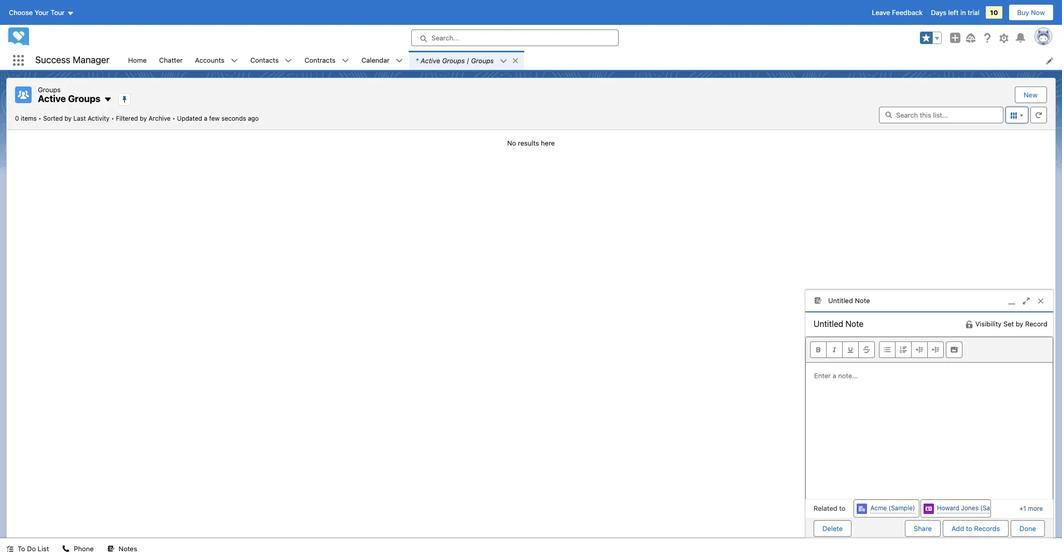 Task type: vqa. For each thing, say whether or not it's contained in the screenshot.
top Up to Last 30 Days
no



Task type: describe. For each thing, give the bounding box(es) containing it.
notes button
[[101, 539, 143, 560]]

done button
[[1011, 521, 1045, 537]]

activity
[[88, 114, 109, 122]]

howard
[[937, 505, 959, 512]]

0 horizontal spatial by
[[65, 114, 72, 122]]

home link
[[122, 51, 153, 70]]

text default image inside contracts list item
[[342, 57, 349, 64]]

howard jones (sample) link
[[937, 504, 1007, 514]]

text default image inside accounts list item
[[231, 57, 238, 64]]

to
[[18, 545, 25, 553]]

success
[[35, 55, 70, 65]]

manager
[[73, 55, 109, 65]]

howard jones (sample)
[[937, 505, 1007, 512]]

note
[[855, 296, 870, 305]]

contacts link
[[244, 51, 285, 70]]

accounts list item
[[189, 51, 244, 70]]

contact image
[[924, 504, 934, 514]]

list
[[38, 545, 49, 553]]

here
[[541, 139, 555, 147]]

* active groups | groups
[[416, 56, 494, 65]]

acme (sample) link
[[871, 504, 915, 514]]

delete
[[823, 525, 843, 533]]

leave
[[872, 8, 890, 17]]

text default image inside notes 'button'
[[107, 546, 114, 553]]

to for related
[[839, 505, 846, 513]]

more
[[1028, 505, 1043, 513]]

calendar
[[361, 56, 390, 64]]

buy now button
[[1009, 4, 1054, 21]]

active groups status
[[15, 114, 177, 122]]

buy now
[[1017, 8, 1045, 17]]

phone button
[[56, 539, 100, 560]]

3 • from the left
[[172, 114, 175, 122]]

updated
[[177, 114, 202, 122]]

untitled
[[828, 296, 853, 305]]

delete status
[[814, 521, 905, 537]]

1 (sample) from the left
[[889, 505, 915, 512]]

results
[[518, 139, 539, 147]]

in
[[961, 8, 966, 17]]

sorted
[[43, 114, 63, 122]]

2 (sample) from the left
[[980, 505, 1007, 512]]

groups left |
[[442, 56, 465, 65]]

search... button
[[411, 30, 619, 46]]

to do list button
[[0, 539, 55, 560]]

none search field inside active groups|groups|list view element
[[879, 107, 1004, 123]]

Compose text text field
[[806, 363, 1053, 495]]

buy
[[1017, 8, 1029, 17]]

items
[[21, 114, 37, 122]]

set
[[1004, 320, 1014, 328]]

days
[[931, 8, 947, 17]]

leave feedback link
[[872, 8, 923, 17]]

add to records button
[[943, 521, 1009, 537]]

contacts list item
[[244, 51, 298, 70]]

visibility
[[975, 320, 1002, 328]]

no
[[507, 139, 516, 147]]

*
[[416, 56, 419, 65]]

groups up last
[[68, 93, 101, 104]]

chatter
[[159, 56, 183, 64]]

none text field inside untitled note dialog
[[805, 313, 913, 335]]

1
[[1023, 505, 1026, 513]]

list containing home
[[122, 51, 1062, 70]]

home
[[128, 56, 147, 64]]

10
[[990, 8, 998, 17]]

jones
[[961, 505, 979, 512]]

related to
[[814, 505, 846, 513]]

share button
[[905, 521, 941, 537]]

text default image left visibility
[[965, 320, 973, 329]]

success manager
[[35, 55, 109, 65]]

related
[[814, 505, 837, 513]]

ago
[[248, 114, 259, 122]]

calendar list item
[[355, 51, 409, 70]]

feedback
[[892, 8, 923, 17]]



Task type: locate. For each thing, give the bounding box(es) containing it.
active right *
[[421, 56, 440, 65]]

active
[[421, 56, 440, 65], [38, 93, 66, 104]]

leave feedback
[[872, 8, 923, 17]]

0 horizontal spatial active
[[38, 93, 66, 104]]

phone
[[74, 545, 94, 553]]

text default image
[[231, 57, 238, 64], [285, 57, 292, 64], [396, 57, 403, 64], [104, 96, 112, 104], [965, 320, 973, 329], [107, 546, 114, 553]]

text default image inside active groups|groups|list view element
[[104, 96, 112, 104]]

chatter link
[[153, 51, 189, 70]]

group
[[920, 32, 942, 44]]

text default image inside contacts list item
[[285, 57, 292, 64]]

2 horizontal spatial by
[[1016, 320, 1024, 328]]

groups right |
[[471, 56, 494, 65]]

few
[[209, 114, 220, 122]]

text default image left *
[[396, 57, 403, 64]]

groups up sorted
[[38, 86, 61, 94]]

trial
[[968, 8, 980, 17]]

by inside untitled note dialog
[[1016, 320, 1024, 328]]

list item containing *
[[409, 51, 524, 70]]

text default image right contacts
[[285, 57, 292, 64]]

(sample) right acme
[[889, 505, 915, 512]]

format text element
[[810, 342, 875, 358]]

by right set
[[1016, 320, 1024, 328]]

contracts list item
[[298, 51, 355, 70]]

list
[[122, 51, 1062, 70]]

contacts
[[250, 56, 279, 64]]

0 items • sorted by last activity • filtered by archive • updated a few seconds ago
[[15, 114, 259, 122]]

text default image up activity
[[104, 96, 112, 104]]

your
[[35, 8, 49, 17]]

left
[[948, 8, 959, 17]]

toolbar inside untitled note dialog
[[806, 337, 1053, 363]]

search...
[[432, 34, 459, 42]]

to inside button
[[966, 525, 972, 533]]

active groups
[[38, 93, 101, 104]]

contracts link
[[298, 51, 342, 70]]

list item
[[409, 51, 524, 70]]

0 horizontal spatial to
[[839, 505, 846, 513]]

archive
[[149, 114, 171, 122]]

(sample)
[[889, 505, 915, 512], [980, 505, 1007, 512]]

•
[[38, 114, 41, 122], [111, 114, 114, 122], [172, 114, 175, 122]]

calendar link
[[355, 51, 396, 70]]

delete button
[[814, 521, 852, 537]]

1 horizontal spatial active
[[421, 56, 440, 65]]

• right archive at the left of the page
[[172, 114, 175, 122]]

|
[[467, 56, 469, 65]]

1 horizontal spatial (sample)
[[980, 505, 1007, 512]]

text default image right accounts
[[231, 57, 238, 64]]

records
[[974, 525, 1000, 533]]

text default image inside calendar list item
[[396, 57, 403, 64]]

0 vertical spatial active
[[421, 56, 440, 65]]

notes
[[119, 545, 137, 553]]

choose your tour
[[9, 8, 65, 17]]

untitled note dialog
[[805, 290, 1054, 539]]

1 horizontal spatial by
[[140, 114, 147, 122]]

0
[[15, 114, 19, 122]]

record
[[1025, 320, 1048, 328]]

to right add at bottom right
[[966, 525, 972, 533]]

by left archive at the left of the page
[[140, 114, 147, 122]]

now
[[1031, 8, 1045, 17]]

None search field
[[879, 107, 1004, 123]]

active up sorted
[[38, 93, 66, 104]]

1 • from the left
[[38, 114, 41, 122]]

1 vertical spatial active
[[38, 93, 66, 104]]

0 horizontal spatial (sample)
[[889, 505, 915, 512]]

choose
[[9, 8, 33, 17]]

to
[[839, 505, 846, 513], [966, 525, 972, 533]]

text default image inside to do list button
[[6, 546, 13, 553]]

+
[[1020, 505, 1023, 513]]

1 horizontal spatial to
[[966, 525, 972, 533]]

last
[[73, 114, 86, 122]]

to right related
[[839, 505, 846, 513]]

visibility set by record
[[975, 320, 1048, 328]]

account image
[[857, 504, 867, 514]]

0 vertical spatial to
[[839, 505, 846, 513]]

0 horizontal spatial •
[[38, 114, 41, 122]]

to do list
[[18, 545, 49, 553]]

a
[[204, 114, 207, 122]]

do
[[27, 545, 36, 553]]

+ 1 more
[[1020, 505, 1043, 513]]

toolbar
[[806, 337, 1053, 363]]

text default image left notes
[[107, 546, 114, 553]]

by
[[65, 114, 72, 122], [140, 114, 147, 122], [1016, 320, 1024, 328]]

contracts
[[305, 56, 336, 64]]

• right activity
[[111, 114, 114, 122]]

untitled note
[[828, 296, 870, 305]]

tour
[[51, 8, 65, 17]]

text default image inside phone button
[[62, 546, 70, 553]]

None text field
[[805, 313, 913, 335]]

done
[[1020, 525, 1036, 533]]

acme (sample)
[[871, 505, 915, 512]]

1 horizontal spatial •
[[111, 114, 114, 122]]

add
[[952, 525, 964, 533]]

text default image
[[512, 57, 519, 64], [342, 57, 349, 64], [500, 57, 507, 65], [6, 546, 13, 553], [62, 546, 70, 553]]

filtered
[[116, 114, 138, 122]]

to for add
[[966, 525, 972, 533]]

days left in trial
[[931, 8, 980, 17]]

• right items
[[38, 114, 41, 122]]

(sample) up records
[[980, 505, 1007, 512]]

active inside "list item"
[[421, 56, 440, 65]]

format body element
[[879, 342, 944, 358]]

accounts
[[195, 56, 224, 64]]

2 • from the left
[[111, 114, 114, 122]]

by left last
[[65, 114, 72, 122]]

2 horizontal spatial •
[[172, 114, 175, 122]]

accounts link
[[189, 51, 231, 70]]

new
[[1024, 91, 1038, 99]]

new button
[[1016, 87, 1046, 103]]

acme
[[871, 505, 887, 512]]

choose your tour button
[[8, 4, 74, 21]]

no results here
[[507, 139, 555, 147]]

share
[[914, 525, 932, 533]]

seconds
[[221, 114, 246, 122]]

1 vertical spatial to
[[966, 525, 972, 533]]

add to records
[[952, 525, 1000, 533]]

active groups|groups|list view element
[[6, 78, 1056, 539]]

Search Active Groups list view. search field
[[879, 107, 1004, 123]]



